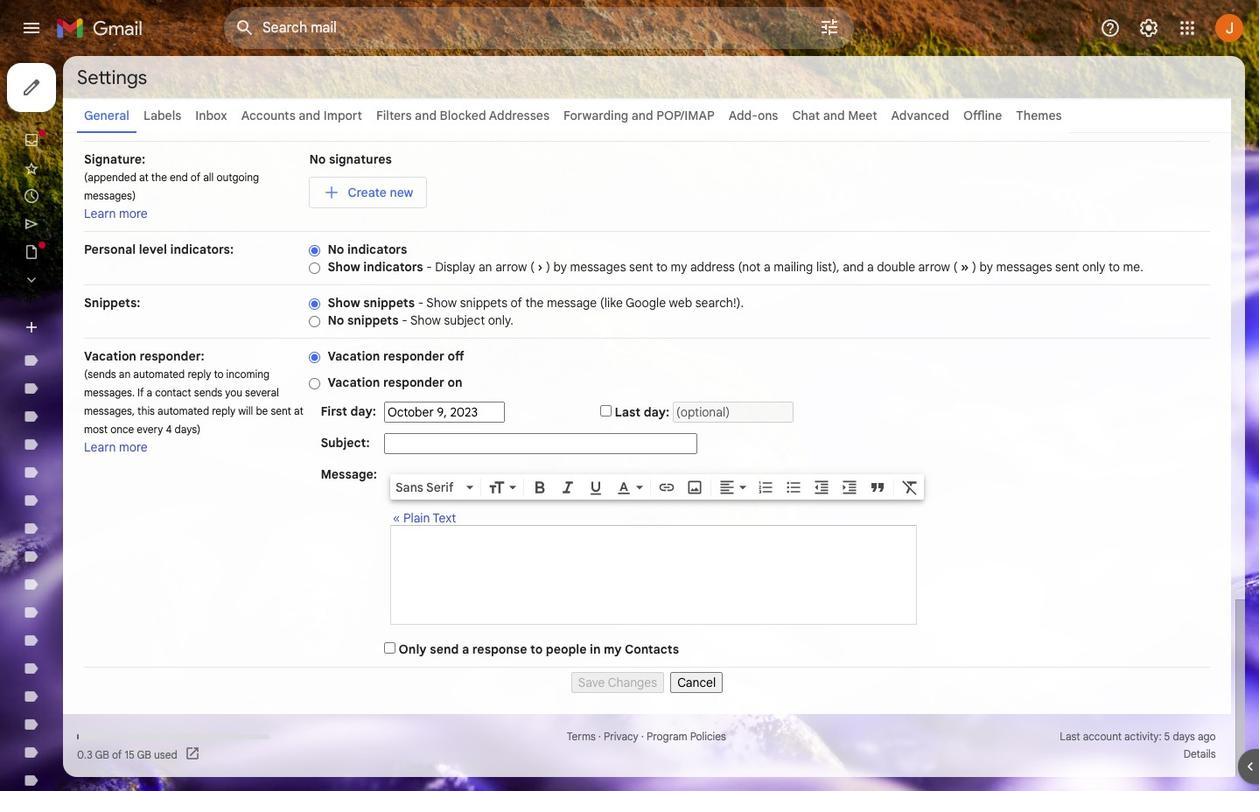 Task type: locate. For each thing, give the bounding box(es) containing it.
program policies link
[[647, 730, 726, 743]]

1 more from the top
[[119, 206, 148, 221]]

0 horizontal spatial arrow
[[495, 259, 527, 275]]

reply up sends
[[188, 368, 211, 381]]

more down messages)
[[119, 206, 148, 221]]

0 horizontal spatial (
[[530, 259, 535, 275]]

follow link to manage storage image
[[184, 746, 202, 763]]

1 vertical spatial indicators
[[363, 259, 423, 275]]

snippets up no snippets - show subject only.
[[363, 295, 415, 311]]

messages right »
[[996, 259, 1052, 275]]

a right (not
[[764, 259, 771, 275]]

·
[[598, 730, 601, 743], [641, 730, 644, 743]]

and left import
[[299, 108, 321, 123]]

by
[[554, 259, 567, 275], [980, 259, 993, 275]]

no right the no indicators option
[[328, 242, 344, 257]]

level
[[139, 242, 167, 257]]

(
[[530, 259, 535, 275], [954, 259, 958, 275]]

addresses
[[489, 108, 550, 123]]

· right privacy link on the bottom of the page
[[641, 730, 644, 743]]

0 vertical spatial more
[[119, 206, 148, 221]]

0 horizontal spatial the
[[151, 171, 167, 184]]

last inside last account activity: 5 days ago details
[[1060, 730, 1081, 743]]

snippets up only.
[[460, 295, 508, 311]]

signature:
[[84, 151, 145, 167]]

0 horizontal spatial by
[[554, 259, 567, 275]]

- up vacation responder off
[[402, 312, 408, 328]]

) right ›
[[546, 259, 550, 275]]

learn down messages)
[[84, 206, 116, 221]]

last
[[615, 404, 641, 420], [1060, 730, 1081, 743]]

search!).
[[695, 295, 744, 311]]

of left 15
[[112, 748, 122, 761]]

learn down 'most'
[[84, 439, 116, 455]]

messages)
[[84, 189, 136, 202]]

2 learn from the top
[[84, 439, 116, 455]]

pop/imap
[[657, 108, 715, 123]]

no down 'you'
[[309, 151, 326, 167]]

my right in at the bottom
[[604, 641, 622, 657]]

save
[[578, 675, 605, 690]]

2 horizontal spatial of
[[511, 295, 522, 311]]

a right if
[[147, 386, 152, 399]]

more down once
[[119, 439, 148, 455]]

0 vertical spatial of
[[191, 171, 201, 184]]

you can view and change your preferences
[[309, 116, 551, 131]]

First day: text field
[[384, 402, 505, 423]]

1 vertical spatial more
[[119, 439, 148, 455]]

0 vertical spatial indicators
[[347, 242, 407, 257]]

2 ) from the left
[[972, 259, 977, 275]]

1 vertical spatial -
[[418, 295, 424, 311]]

›
[[538, 259, 543, 275]]

and right chat
[[823, 108, 845, 123]]

arrow left ›
[[495, 259, 527, 275]]

an inside vacation responder: (sends an automated reply to incoming messages. if a contact sends you several messages, this automated reply will be sent at most once every 4 days) learn more
[[119, 368, 131, 381]]

gb right "0.3"
[[95, 748, 109, 761]]

and right "view"
[[384, 116, 405, 131]]

2 by from the left
[[980, 259, 993, 275]]

Only send a response to people in my Contacts checkbox
[[384, 642, 396, 654]]

no for no indicators
[[328, 242, 344, 257]]

the down ›
[[525, 295, 544, 311]]

general link
[[84, 108, 129, 123]]

1 responder from the top
[[383, 348, 445, 364]]

of left the all
[[191, 171, 201, 184]]

send
[[430, 641, 459, 657]]

an up messages.
[[119, 368, 131, 381]]

1 by from the left
[[554, 259, 567, 275]]

footer
[[63, 728, 1231, 763]]

1 horizontal spatial )
[[972, 259, 977, 275]]

indicators for no
[[347, 242, 407, 257]]

1 vertical spatial responder
[[383, 375, 445, 390]]

create new button
[[309, 177, 427, 208]]

- left display
[[426, 259, 432, 275]]

personal level indicators:
[[84, 242, 234, 257]]

first
[[321, 403, 347, 419]]

blocked
[[440, 108, 486, 123]]

1 vertical spatial of
[[511, 295, 522, 311]]

double
[[877, 259, 915, 275]]

gmail image
[[56, 11, 151, 46]]

0 horizontal spatial sent
[[271, 404, 291, 417]]

) right »
[[972, 259, 977, 275]]

automated
[[133, 368, 185, 381], [158, 404, 209, 417]]

indicators:
[[170, 242, 234, 257]]

navigation containing save changes
[[84, 668, 1210, 693]]

0 horizontal spatial at
[[139, 171, 149, 184]]

0 vertical spatial an
[[479, 259, 492, 275]]

»
[[961, 259, 969, 275]]

1 learn more link from the top
[[84, 206, 148, 221]]

.
[[576, 116, 579, 131]]

signatures
[[329, 151, 392, 167]]

1 horizontal spatial gb
[[137, 748, 151, 761]]

1 horizontal spatial reply
[[212, 404, 236, 417]]

Subject text field
[[384, 433, 697, 454]]

0 vertical spatial last
[[615, 404, 641, 420]]

labels link
[[143, 108, 181, 123]]

terms link
[[567, 730, 596, 743]]

snippets up vacation responder off
[[347, 312, 399, 328]]

2 responder from the top
[[383, 375, 445, 390]]

2 learn more link from the top
[[84, 439, 148, 455]]

add-
[[729, 108, 758, 123]]

last for last account activity: 5 days ago details
[[1060, 730, 1081, 743]]

1 vertical spatial last
[[1060, 730, 1081, 743]]

2 vertical spatial of
[[112, 748, 122, 761]]

0 horizontal spatial ·
[[598, 730, 601, 743]]

1 horizontal spatial sent
[[629, 259, 653, 275]]

chat and meet link
[[792, 108, 877, 123]]

formatting options toolbar
[[390, 474, 924, 500]]

last right fixed end date option
[[615, 404, 641, 420]]

learn inside vacation responder: (sends an automated reply to incoming messages. if a contact sends you several messages, this automated reply will be sent at most once every 4 days) learn more
[[84, 439, 116, 455]]

labels
[[143, 108, 181, 123]]

0 horizontal spatial reply
[[188, 368, 211, 381]]

of
[[191, 171, 201, 184], [511, 295, 522, 311], [112, 748, 122, 761]]

details
[[1184, 747, 1216, 761]]

2 · from the left
[[641, 730, 644, 743]]

day: right fixed end date option
[[644, 404, 670, 420]]

reply down the you
[[212, 404, 236, 417]]

0 horizontal spatial an
[[119, 368, 131, 381]]

learn inside signature: (appended at the end of all outgoing messages) learn more
[[84, 206, 116, 221]]

sent left only
[[1056, 259, 1080, 275]]

and right list), on the right
[[843, 259, 864, 275]]

show up no snippets - show subject only.
[[426, 295, 457, 311]]

1 horizontal spatial last
[[1060, 730, 1081, 743]]

snippets for show subject only.
[[347, 312, 399, 328]]

settings image
[[1139, 18, 1160, 39]]

last for last day:
[[615, 404, 641, 420]]

gb
[[95, 748, 109, 761], [137, 748, 151, 761]]

arrow left »
[[919, 259, 950, 275]]

- for show snippets of the message (like google web search!).
[[418, 295, 424, 311]]

vacation up first day:
[[328, 375, 380, 390]]

once
[[110, 423, 134, 436]]

2 more from the top
[[119, 439, 148, 455]]

1 ) from the left
[[546, 259, 550, 275]]

0 horizontal spatial day:
[[350, 403, 376, 419]]

( left »
[[954, 259, 958, 275]]

1 vertical spatial reply
[[212, 404, 236, 417]]

at
[[139, 171, 149, 184], [294, 404, 304, 417]]

0 horizontal spatial gb
[[95, 748, 109, 761]]

save changes
[[578, 675, 657, 690]]

by right ›
[[554, 259, 567, 275]]

my
[[671, 259, 687, 275], [604, 641, 622, 657]]

0 horizontal spatial of
[[112, 748, 122, 761]]

0 horizontal spatial my
[[604, 641, 622, 657]]

forwarding and pop/imap link
[[564, 108, 715, 123]]

sent inside vacation responder: (sends an automated reply to incoming messages. if a contact sends you several messages, this automated reply will be sent at most once every 4 days) learn more
[[271, 404, 291, 417]]

indicators
[[347, 242, 407, 257], [363, 259, 423, 275]]

0 horizontal spatial messages
[[570, 259, 626, 275]]

responder for off
[[383, 348, 445, 364]]

more inside vacation responder: (sends an automated reply to incoming messages. if a contact sends you several messages, this automated reply will be sent at most once every 4 days) learn more
[[119, 439, 148, 455]]

0 vertical spatial responder
[[383, 348, 445, 364]]

and right filters
[[415, 108, 437, 123]]

1 horizontal spatial ·
[[641, 730, 644, 743]]

snippets:
[[84, 295, 140, 311]]

filters
[[376, 108, 412, 123]]

me.
[[1123, 259, 1144, 275]]

themes
[[1016, 108, 1062, 123]]

of for snippets
[[511, 295, 522, 311]]

2 vertical spatial -
[[402, 312, 408, 328]]

learn more link down messages)
[[84, 206, 148, 221]]

cancel
[[678, 675, 716, 690]]

to inside vacation responder: (sends an automated reply to incoming messages. if a contact sends you several messages, this automated reply will be sent at most once every 4 days) learn more
[[214, 368, 224, 381]]

the inside signature: (appended at the end of all outgoing messages) learn more
[[151, 171, 167, 184]]

indicators for show
[[363, 259, 423, 275]]

0 vertical spatial no
[[309, 151, 326, 167]]

show
[[328, 259, 360, 275], [328, 295, 360, 311], [426, 295, 457, 311], [410, 312, 441, 328]]

No indicators radio
[[309, 244, 321, 257]]

responder for on
[[383, 375, 445, 390]]

indicators down create new
[[347, 242, 407, 257]]

1 horizontal spatial the
[[525, 295, 544, 311]]

vacation right vacation responder off radio
[[328, 348, 380, 364]]

automated up days)
[[158, 404, 209, 417]]

accounts and import
[[241, 108, 362, 123]]

0 vertical spatial learn more link
[[84, 206, 148, 221]]

more inside signature: (appended at the end of all outgoing messages) learn more
[[119, 206, 148, 221]]

Vacation responder on radio
[[309, 377, 321, 390]]

automated down responder: on the left of page
[[133, 368, 185, 381]]

view
[[356, 116, 380, 131]]

day: for first day:
[[350, 403, 376, 419]]

1 horizontal spatial at
[[294, 404, 304, 417]]

0 vertical spatial the
[[151, 171, 167, 184]]

more
[[119, 206, 148, 221], [119, 439, 148, 455]]

2 vertical spatial no
[[328, 312, 344, 328]]

1 horizontal spatial messages
[[996, 259, 1052, 275]]

vacation up '(sends'
[[84, 348, 136, 364]]

the left end
[[151, 171, 167, 184]]

Last day: text field
[[673, 402, 794, 423]]

responder down vacation responder off
[[383, 375, 445, 390]]

show left subject
[[410, 312, 441, 328]]

at right (appended
[[139, 171, 149, 184]]

sent right be
[[271, 404, 291, 417]]

0 horizontal spatial )
[[546, 259, 550, 275]]

1 horizontal spatial my
[[671, 259, 687, 275]]

by right »
[[980, 259, 993, 275]]

no snippets - show subject only.
[[328, 312, 514, 328]]

policies
[[690, 730, 726, 743]]

responder up vacation responder on
[[383, 348, 445, 364]]

( left ›
[[530, 259, 535, 275]]

the
[[151, 171, 167, 184], [525, 295, 544, 311]]

last day:
[[615, 404, 670, 420]]

off
[[448, 348, 464, 364]]

0 vertical spatial at
[[139, 171, 149, 184]]

1 horizontal spatial day:
[[644, 404, 670, 420]]

0 vertical spatial learn
[[84, 206, 116, 221]]

1 vertical spatial learn
[[84, 439, 116, 455]]

0 horizontal spatial last
[[615, 404, 641, 420]]

last account activity: 5 days ago details
[[1060, 730, 1216, 761]]

0 horizontal spatial -
[[402, 312, 408, 328]]

advanced link
[[891, 108, 949, 123]]

day: right first
[[350, 403, 376, 419]]

details link
[[1184, 747, 1216, 761]]

1 horizontal spatial arrow
[[919, 259, 950, 275]]

no right no snippets radio
[[328, 312, 344, 328]]

new
[[390, 185, 413, 200]]

my left address
[[671, 259, 687, 275]]

messages
[[570, 259, 626, 275], [996, 259, 1052, 275]]

1 learn from the top
[[84, 206, 116, 221]]

sent up "google"
[[629, 259, 653, 275]]

of up only.
[[511, 295, 522, 311]]

1 horizontal spatial an
[[479, 259, 492, 275]]

1 horizontal spatial -
[[418, 295, 424, 311]]

learn more link down once
[[84, 439, 148, 455]]

sans serif
[[396, 479, 454, 495]]

and left pop/imap
[[632, 108, 654, 123]]

1 vertical spatial at
[[294, 404, 304, 417]]

0 vertical spatial reply
[[188, 368, 211, 381]]

show right show snippets 'option'
[[328, 295, 360, 311]]

import
[[324, 108, 362, 123]]

forwarding
[[564, 108, 629, 123]]

an right display
[[479, 259, 492, 275]]

1 horizontal spatial by
[[980, 259, 993, 275]]

· right terms link
[[598, 730, 601, 743]]

web
[[669, 295, 692, 311]]

1 vertical spatial no
[[328, 242, 344, 257]]

activity:
[[1125, 730, 1162, 743]]

2 horizontal spatial sent
[[1056, 259, 1080, 275]]

outgoing
[[217, 171, 259, 184]]

1 messages from the left
[[570, 259, 626, 275]]

display
[[435, 259, 475, 275]]

chat and meet
[[792, 108, 877, 123]]

of inside signature: (appended at the end of all outgoing messages) learn more
[[191, 171, 201, 184]]

Show indicators radio
[[309, 262, 321, 275]]

messages up the "(like"
[[570, 259, 626, 275]]

vacation inside vacation responder: (sends an automated reply to incoming messages. if a contact sends you several messages, this automated reply will be sent at most once every 4 days) learn more
[[84, 348, 136, 364]]

your
[[452, 116, 477, 131]]

1 horizontal spatial of
[[191, 171, 201, 184]]

2 horizontal spatial -
[[426, 259, 432, 275]]

navigation
[[0, 56, 210, 791], [84, 668, 1210, 693]]

indicators down no indicators
[[363, 259, 423, 275]]

to
[[656, 259, 668, 275], [1109, 259, 1120, 275], [214, 368, 224, 381], [530, 641, 543, 657]]

0 vertical spatial my
[[671, 259, 687, 275]]

at left first
[[294, 404, 304, 417]]

None search field
[[224, 7, 854, 49]]

settings
[[77, 65, 147, 89]]

1 horizontal spatial (
[[954, 259, 958, 275]]

1 vertical spatial an
[[119, 368, 131, 381]]

- up no snippets - show subject only.
[[418, 295, 424, 311]]

last left account
[[1060, 730, 1081, 743]]

responder:
[[140, 348, 204, 364]]

gb right 15
[[137, 748, 151, 761]]

1 vertical spatial learn more link
[[84, 439, 148, 455]]

footer containing terms
[[63, 728, 1231, 763]]

)
[[546, 259, 550, 275], [972, 259, 977, 275]]

2 messages from the left
[[996, 259, 1052, 275]]

to up sends
[[214, 368, 224, 381]]

italic ‪(⌘i)‬ image
[[559, 479, 577, 496]]

0 vertical spatial -
[[426, 259, 432, 275]]



Task type: describe. For each thing, give the bounding box(es) containing it.
day: for last day:
[[644, 404, 670, 420]]

Show snippets radio
[[309, 297, 321, 311]]

Vacation responder off radio
[[309, 351, 321, 364]]

1 vertical spatial automated
[[158, 404, 209, 417]]

filters and blocked addresses
[[376, 108, 550, 123]]

no indicators
[[328, 242, 407, 257]]

snippets for show snippets of the message (like google web search!).
[[363, 295, 415, 311]]

- for show subject only.
[[402, 312, 408, 328]]

if
[[137, 386, 144, 399]]

only.
[[488, 312, 514, 328]]

create
[[348, 185, 387, 200]]

change
[[408, 116, 449, 131]]

sans serif option
[[392, 479, 463, 496]]

in
[[590, 641, 601, 657]]

days)
[[175, 423, 201, 436]]

and for forwarding
[[632, 108, 654, 123]]

terms
[[567, 730, 596, 743]]

subject:
[[321, 435, 370, 451]]

add-ons
[[729, 108, 778, 123]]

you
[[309, 116, 329, 131]]

themes link
[[1016, 108, 1062, 123]]

remove formatting ‪(⌘\)‬ image
[[901, 479, 919, 496]]

chat
[[792, 108, 820, 123]]

and for chat
[[823, 108, 845, 123]]

1 vertical spatial my
[[604, 641, 622, 657]]

(appended
[[84, 171, 136, 184]]

of for end
[[191, 171, 201, 184]]

several
[[245, 386, 279, 399]]

1 vertical spatial the
[[525, 295, 544, 311]]

to left me.
[[1109, 259, 1120, 275]]

vacation responder on
[[328, 375, 463, 390]]

end
[[170, 171, 188, 184]]

add-ons link
[[729, 108, 778, 123]]

filters and blocked addresses link
[[376, 108, 550, 123]]

personal
[[84, 242, 136, 257]]

vacation for vacation responder off
[[328, 348, 380, 364]]

search mail image
[[229, 12, 261, 44]]

will
[[238, 404, 253, 417]]

No snippets radio
[[309, 315, 321, 328]]

0 vertical spatial automated
[[133, 368, 185, 381]]

2 arrow from the left
[[919, 259, 950, 275]]

1 ( from the left
[[530, 259, 535, 275]]

contacts
[[625, 641, 679, 657]]

underline ‪(⌘u)‬ image
[[587, 479, 605, 497]]

privacy
[[604, 730, 639, 743]]

link ‪(⌘k)‬ image
[[658, 479, 676, 496]]

sends
[[194, 386, 222, 399]]

advanced
[[891, 108, 949, 123]]

accounts and import link
[[241, 108, 362, 123]]

can
[[332, 116, 353, 131]]

2 gb from the left
[[137, 748, 151, 761]]

contact
[[155, 386, 191, 399]]

accounts
[[241, 108, 296, 123]]

messages,
[[84, 404, 135, 417]]

most
[[84, 423, 108, 436]]

(sends
[[84, 368, 116, 381]]

Search mail text field
[[263, 19, 770, 37]]

changes
[[608, 675, 657, 690]]

bold ‪(⌘b)‬ image
[[531, 479, 549, 496]]

general
[[84, 108, 129, 123]]

4
[[166, 423, 172, 436]]

to up "google"
[[656, 259, 668, 275]]

only send a response to people in my contacts
[[399, 641, 679, 657]]

on
[[448, 375, 463, 390]]

ons
[[758, 108, 778, 123]]

no for no signatures
[[309, 151, 326, 167]]

insert image image
[[686, 479, 704, 496]]

1 gb from the left
[[95, 748, 109, 761]]

only
[[1083, 259, 1106, 275]]

a right the send
[[462, 641, 469, 657]]

list),
[[816, 259, 840, 275]]

message
[[547, 295, 597, 311]]

address
[[690, 259, 735, 275]]

and for filters
[[415, 108, 437, 123]]

bulleted list ‪(⌘⇧8)‬ image
[[785, 479, 803, 496]]

to left people
[[530, 641, 543, 657]]

message:
[[321, 466, 377, 482]]

0.3
[[77, 748, 92, 761]]

- for display an arrow (
[[426, 259, 432, 275]]

and for accounts
[[299, 108, 321, 123]]

« plain text
[[393, 510, 456, 526]]

account
[[1083, 730, 1122, 743]]

offline link
[[963, 108, 1002, 123]]

vacation for vacation responder: (sends an automated reply to incoming messages. if a contact sends you several messages, this automated reply will be sent at most once every 4 days) learn more
[[84, 348, 136, 364]]

5
[[1164, 730, 1170, 743]]

response
[[472, 641, 527, 657]]

indent more ‪(⌘])‬ image
[[841, 479, 859, 496]]

program
[[647, 730, 688, 743]]

show right show indicators 'radio'
[[328, 259, 360, 275]]

people
[[546, 641, 587, 657]]

mailing
[[774, 259, 813, 275]]

at inside signature: (appended at the end of all outgoing messages) learn more
[[139, 171, 149, 184]]

save changes button
[[571, 672, 664, 693]]

vacation responder: (sends an automated reply to incoming messages. if a contact sends you several messages, this automated reply will be sent at most once every 4 days) learn more
[[84, 348, 304, 455]]

15
[[125, 748, 134, 761]]

a inside vacation responder: (sends an automated reply to incoming messages. if a contact sends you several messages, this automated reply will be sent at most once every 4 days) learn more
[[147, 386, 152, 399]]

a left "double"
[[867, 259, 874, 275]]

inbox
[[195, 108, 227, 123]]

advanced search options image
[[812, 10, 847, 45]]

forwarding and pop/imap
[[564, 108, 715, 123]]

at inside vacation responder: (sends an automated reply to incoming messages. if a contact sends you several messages, this automated reply will be sent at most once every 4 days) learn more
[[294, 404, 304, 417]]

subject
[[444, 312, 485, 328]]

support image
[[1100, 18, 1121, 39]]

only
[[399, 641, 427, 657]]

learn more link for if
[[84, 439, 148, 455]]

offline
[[963, 108, 1002, 123]]

learn more link for learn
[[84, 206, 148, 221]]

days
[[1173, 730, 1195, 743]]

1 arrow from the left
[[495, 259, 527, 275]]

quote ‪(⌘⇧9)‬ image
[[869, 479, 887, 496]]

1 · from the left
[[598, 730, 601, 743]]

first day:
[[321, 403, 376, 419]]

indent less ‪(⌘[)‬ image
[[813, 479, 831, 496]]

incoming
[[226, 368, 270, 381]]

main menu image
[[21, 18, 42, 39]]

2 ( from the left
[[954, 259, 958, 275]]

messages.
[[84, 386, 135, 399]]

signature: (appended at the end of all outgoing messages) learn more
[[84, 151, 259, 221]]

vacation responder off
[[328, 348, 464, 364]]

vacation for vacation responder on
[[328, 375, 380, 390]]

numbered list ‪(⌘⇧7)‬ image
[[757, 479, 775, 496]]

google
[[626, 295, 666, 311]]

Last day: checkbox
[[600, 405, 612, 417]]

inbox link
[[195, 108, 227, 123]]

meet
[[848, 108, 877, 123]]

show snippets - show snippets of the message (like google web search!).
[[328, 295, 744, 311]]



Task type: vqa. For each thing, say whether or not it's contained in the screenshot.
2023,
no



